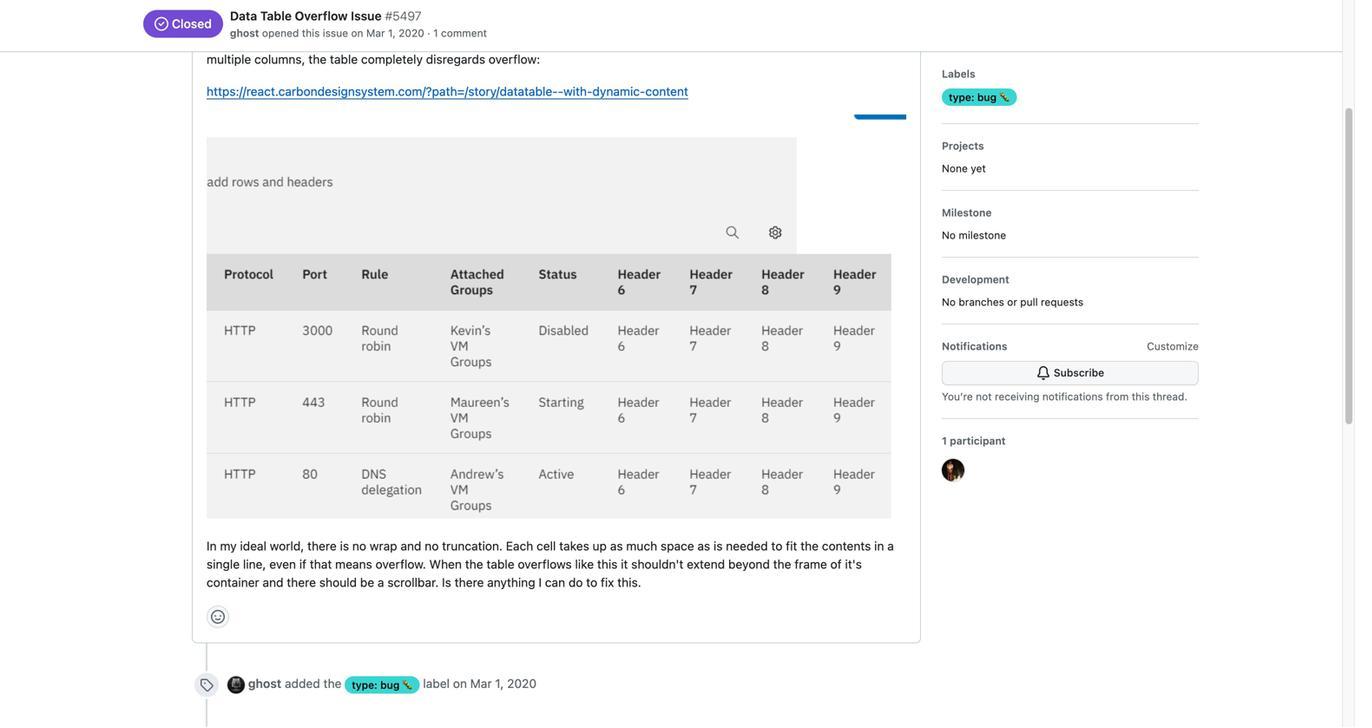 Task type: describe. For each thing, give the bounding box(es) containing it.
1 vertical spatial and
[[401, 540, 422, 554]]

the inside ghost added   the type: bug 🐛 label on mar 1, 2020
[[324, 677, 342, 692]]

1 vertical spatial a
[[888, 540, 894, 554]]

type: inside ghost added   the type: bug 🐛 label on mar 1, 2020
[[352, 680, 378, 692]]

·
[[427, 27, 431, 39]]

in
[[875, 540, 885, 554]]

participant
[[950, 435, 1006, 447]]

yet
[[971, 162, 986, 175]]

https://react.carbondesignsystem.com/?path=/story/datatable--with-dynamic-content link
[[207, 84, 689, 99]]

https://react.carbondesignsystem.com/?path=/story/datatable--with-dynamic-content
[[207, 84, 689, 99]]

world,
[[270, 540, 304, 554]]

subscribe
[[1054, 367, 1105, 379]]

1 vertical spatial type: bug 🐛 link
[[345, 677, 420, 694]]

no milestone
[[942, 229, 1007, 241]]

this inside in my ideal world, there is no wrap and no truncation. each cell takes up as much space as is needed to fit the contents in a single line, even if that means overflow. when the table overflows like this it shouldn't extend beyond the frame of it's container and there should be a scrollbar. is there anything i can do to fix this.
[[597, 558, 618, 572]]

up
[[593, 540, 607, 554]]

select projects element
[[942, 138, 1199, 176]]

needed
[[726, 540, 768, 554]]

add or remove reactions element
[[207, 606, 229, 629]]

content inside if you go to the storybook and take a look at the dynamic content example for the data table, you'll see that after adding multiple columns, the table completely disregards overflow:
[[528, 34, 571, 48]]

1 no from the left
[[352, 540, 367, 554]]

you're not receiving notifications from this thread.
[[942, 391, 1188, 403]]

#5497
[[385, 9, 422, 23]]

go
[[241, 34, 255, 48]]

select milestones element
[[942, 205, 1199, 243]]

overflow.
[[376, 558, 426, 572]]

added
[[285, 677, 320, 692]]

line,
[[243, 558, 266, 572]]

pull
[[1021, 296, 1038, 308]]

if you go to the storybook and take a look at the dynamic content example for the data table, you'll see that after adding multiple columns, the table completely disregards overflow:
[[207, 34, 877, 66]]

takes
[[559, 540, 590, 554]]

1 as from the left
[[610, 540, 623, 554]]

data table overflow issue link
[[230, 7, 382, 25]]

notifications
[[1043, 391, 1104, 403]]

receiving
[[995, 391, 1040, 403]]

this inside data table overflow issue #5497 ghost opened this issue on mar 1, 2020 · 1 comment
[[302, 27, 320, 39]]

0 vertical spatial type: bug 🐛 link
[[942, 89, 1017, 106]]

truncation.
[[442, 540, 503, 554]]

be
[[360, 576, 374, 590]]

1 horizontal spatial bug
[[978, 91, 997, 103]]

comment
[[441, 27, 487, 39]]

bug inside ghost added   the type: bug 🐛 label on mar 1, 2020
[[380, 680, 400, 692]]

the right fit
[[801, 540, 819, 554]]

that inside in my ideal world, there is no wrap and no truncation. each cell takes up as much space as is needed to fit the contents in a single line, even if that means overflow. when the table overflows like this it shouldn't extend beyond the frame of it's container and there should be a scrollbar. is there anything i can do to fix this.
[[310, 558, 332, 572]]

thread.
[[1153, 391, 1188, 403]]

can
[[545, 576, 566, 590]]

ghost added   the type: bug 🐛 label on mar 1, 2020
[[248, 677, 537, 692]]

do
[[569, 576, 583, 590]]

there right is
[[455, 576, 484, 590]]

add or remove reactions image
[[211, 611, 225, 625]]

the right at
[[456, 34, 474, 48]]

https://react.carbondesignsystem.com/?path=/story/datatable-
[[207, 84, 558, 99]]

means
[[335, 558, 372, 572]]

cell
[[537, 540, 556, 554]]

it
[[621, 558, 628, 572]]

ghost link
[[230, 27, 259, 39]]

you
[[217, 34, 238, 48]]

closed
[[172, 17, 212, 31]]

overflow:
[[489, 52, 540, 66]]

1 horizontal spatial content
[[646, 84, 689, 99]]

table inside if you go to the storybook and take a look at the dynamic content example for the data table, you'll see that after adding multiple columns, the table completely disregards overflow:
[[330, 52, 358, 66]]

table inside in my ideal world, there is no wrap and no truncation. each cell takes up as much space as is needed to fit the contents in a single line, even if that means overflow. when the table overflows like this it shouldn't extend beyond the frame of it's container and there should be a scrollbar. is there anything i can do to fix this.
[[487, 558, 515, 572]]

projects
[[942, 140, 985, 152]]

multiple
[[207, 52, 251, 66]]

label
[[423, 677, 450, 692]]

in my ideal world, there is no wrap and no truncation. each cell takes up as much space as is needed to fit the contents in a single line, even if that means overflow. when the table overflows like this it shouldn't extend beyond the frame of it's container and there should be a scrollbar. is there anything i can do to fix this.
[[207, 540, 894, 590]]

not
[[976, 391, 992, 403]]

opened
[[262, 27, 299, 39]]

table
[[260, 9, 292, 23]]

bell image
[[1037, 367, 1051, 380]]

anything
[[487, 576, 536, 590]]

data
[[230, 9, 257, 23]]

a inside if you go to the storybook and take a look at the dynamic content example for the data table, you'll see that after adding multiple columns, the table completely disregards overflow:
[[405, 34, 412, 48]]

contents
[[822, 540, 871, 554]]

dynamic-
[[593, 84, 646, 99]]

even
[[269, 558, 296, 572]]

adding
[[839, 34, 877, 48]]

2 as from the left
[[698, 540, 711, 554]]

look
[[415, 34, 439, 48]]

issue closed image
[[155, 17, 168, 31]]

and inside if you go to the storybook and take a look at the dynamic content example for the data table, you'll see that after adding multiple columns, the table completely disregards overflow:
[[354, 34, 375, 48]]

dynamic
[[478, 34, 525, 48]]

image image
[[207, 115, 907, 519]]

0 horizontal spatial and
[[263, 576, 284, 590]]

there right "world,"
[[308, 540, 337, 554]]

2020 inside data table overflow issue #5497 ghost opened this issue on mar 1, 2020 · 1 comment
[[399, 27, 425, 39]]

frame
[[795, 558, 828, 572]]

2020 inside ghost added   the type: bug 🐛 label on mar 1, 2020
[[507, 677, 537, 692]]

on inside ghost added   the type: bug 🐛 label on mar 1, 2020
[[453, 677, 467, 692]]

in
[[207, 540, 217, 554]]

the right for
[[644, 34, 662, 48]]

table,
[[693, 34, 725, 48]]

ghost inside data table overflow issue #5497 ghost opened this issue on mar 1, 2020 · 1 comment
[[230, 27, 259, 39]]

customize
[[1148, 340, 1199, 353]]

completely
[[361, 52, 423, 66]]



Task type: vqa. For each thing, say whether or not it's contained in the screenshot.
Projects link at the top
no



Task type: locate. For each thing, give the bounding box(es) containing it.
scrollbar.
[[388, 576, 439, 590]]

on down issue
[[351, 27, 364, 39]]

2 vertical spatial and
[[263, 576, 284, 590]]

storybook
[[295, 34, 351, 48]]

with-
[[564, 84, 593, 99]]

fix
[[601, 576, 614, 590]]

0 horizontal spatial this
[[302, 27, 320, 39]]

1 horizontal spatial 🐛
[[1000, 91, 1010, 103]]

for
[[625, 34, 640, 48]]

that
[[784, 34, 806, 48], [310, 558, 332, 572]]

table up anything
[[487, 558, 515, 572]]

0 vertical spatial and
[[354, 34, 375, 48]]

container
[[207, 576, 259, 590]]

i
[[539, 576, 542, 590]]

1 vertical spatial this
[[1132, 391, 1150, 403]]

wrap
[[370, 540, 397, 554]]

no inside select milestones element
[[942, 229, 956, 241]]

0 horizontal spatial 🐛
[[403, 680, 413, 692]]

like
[[575, 558, 594, 572]]

0 horizontal spatial table
[[330, 52, 358, 66]]

table down issue
[[330, 52, 358, 66]]

1 vertical spatial mar
[[471, 677, 492, 692]]

as right up
[[610, 540, 623, 554]]

1 vertical spatial 🐛
[[403, 680, 413, 692]]

issue
[[323, 27, 348, 39]]

that inside if you go to the storybook and take a look at the dynamic content example for the data table, you'll see that after adding multiple columns, the table completely disregards overflow:
[[784, 34, 806, 48]]

link issues element
[[942, 272, 1199, 310]]

no left 'branches'
[[942, 296, 956, 308]]

1 vertical spatial on
[[453, 677, 467, 692]]

much
[[627, 540, 658, 554]]

1 horizontal spatial 1
[[942, 435, 947, 447]]

@ghost image
[[228, 677, 245, 694]]

and
[[354, 34, 375, 48], [401, 540, 422, 554], [263, 576, 284, 590]]

requests
[[1041, 296, 1084, 308]]

milestone
[[959, 229, 1007, 241]]

1 is from the left
[[340, 540, 349, 554]]

on inside data table overflow issue #5497 ghost opened this issue on mar 1, 2020 · 1 comment
[[351, 27, 364, 39]]

my
[[220, 540, 237, 554]]

and down even
[[263, 576, 284, 590]]

data
[[665, 34, 690, 48]]

mar right label
[[471, 677, 492, 692]]

there
[[308, 540, 337, 554], [287, 576, 316, 590], [455, 576, 484, 590]]

2 no from the top
[[942, 296, 956, 308]]

0 horizontal spatial 1
[[433, 27, 438, 39]]

1 vertical spatial 1,
[[495, 677, 504, 692]]

no down milestone
[[942, 229, 956, 241]]

notifications
[[942, 340, 1008, 353]]

1, down #5497
[[388, 27, 396, 39]]

disregards
[[426, 52, 486, 66]]

extend
[[687, 558, 725, 572]]

2020 right label
[[507, 677, 537, 692]]

1 participant
[[942, 435, 1006, 447]]

ghost inside ghost added   the type: bug 🐛 label on mar 1, 2020
[[248, 677, 282, 692]]

2020 left ·
[[399, 27, 425, 39]]

none yet
[[942, 162, 986, 175]]

🐛
[[1000, 91, 1010, 103], [403, 680, 413, 692]]

is
[[442, 576, 452, 590]]

0 vertical spatial mar
[[366, 27, 385, 39]]

-
[[558, 84, 564, 99]]

1 horizontal spatial 1,
[[495, 677, 504, 692]]

0 horizontal spatial on
[[351, 27, 364, 39]]

@tw15egan image
[[942, 459, 965, 482]]

of
[[831, 558, 842, 572]]

single
[[207, 558, 240, 572]]

1 no from the top
[[942, 229, 956, 241]]

as up extend
[[698, 540, 711, 554]]

you're
[[942, 391, 973, 403]]

0 horizontal spatial a
[[378, 576, 384, 590]]

mar inside ghost added   the type: bug 🐛 label on mar 1, 2020
[[471, 677, 492, 692]]

2 is from the left
[[714, 540, 723, 554]]

type: bug 🐛 link
[[942, 89, 1017, 106], [345, 677, 420, 694]]

see
[[761, 34, 781, 48]]

the up columns, on the left
[[273, 34, 291, 48]]

mar inside data table overflow issue #5497 ghost opened this issue on mar 1, 2020 · 1 comment
[[366, 27, 385, 39]]

to inside if you go to the storybook and take a look at the dynamic content example for the data table, you'll see that after adding multiple columns, the table completely disregards overflow:
[[259, 34, 270, 48]]

0 vertical spatial 1
[[433, 27, 438, 39]]

should
[[319, 576, 357, 590]]

none
[[942, 162, 968, 175]]

subscribe button
[[942, 361, 1199, 386]]

the right added
[[324, 677, 342, 692]]

1 vertical spatial bug
[[380, 680, 400, 692]]

no branches or pull requests
[[942, 296, 1084, 308]]

table
[[330, 52, 358, 66], [487, 558, 515, 572]]

0 horizontal spatial content
[[528, 34, 571, 48]]

1 horizontal spatial as
[[698, 540, 711, 554]]

example
[[575, 34, 622, 48]]

2 vertical spatial a
[[378, 576, 384, 590]]

this.
[[618, 576, 642, 590]]

1 inside data table overflow issue #5497 ghost opened this issue on mar 1, 2020 · 1 comment
[[433, 27, 438, 39]]

0 horizontal spatial no
[[352, 540, 367, 554]]

to left the fix
[[586, 576, 598, 590]]

@ghost image
[[143, 0, 178, 20]]

2 no from the left
[[425, 540, 439, 554]]

0 horizontal spatial to
[[259, 34, 270, 48]]

1 vertical spatial 1
[[942, 435, 947, 447]]

no for no milestone
[[942, 229, 956, 241]]

1 horizontal spatial on
[[453, 677, 467, 692]]

0 vertical spatial a
[[405, 34, 412, 48]]

beyond
[[729, 558, 770, 572]]

from
[[1107, 391, 1129, 403]]

type: right added
[[352, 680, 378, 692]]

type: down labels
[[949, 91, 975, 103]]

1, right label
[[495, 677, 504, 692]]

0 vertical spatial ghost
[[230, 27, 259, 39]]

0 vertical spatial this
[[302, 27, 320, 39]]

to left fit
[[772, 540, 783, 554]]

on
[[351, 27, 364, 39], [453, 677, 467, 692]]

this
[[302, 27, 320, 39], [1132, 391, 1150, 403], [597, 558, 618, 572]]

1 vertical spatial content
[[646, 84, 689, 99]]

no for no branches or pull requests
[[942, 296, 956, 308]]

after
[[809, 34, 836, 48]]

ghost
[[230, 27, 259, 39], [248, 677, 282, 692]]

1 horizontal spatial type:
[[949, 91, 975, 103]]

0 vertical spatial to
[[259, 34, 270, 48]]

1 right ·
[[433, 27, 438, 39]]

1 vertical spatial that
[[310, 558, 332, 572]]

0 horizontal spatial that
[[310, 558, 332, 572]]

1 horizontal spatial this
[[597, 558, 618, 572]]

0 vertical spatial that
[[784, 34, 806, 48]]

1, inside ghost added   the type: bug 🐛 label on mar 1, 2020
[[495, 677, 504, 692]]

0 vertical spatial on
[[351, 27, 364, 39]]

is
[[340, 540, 349, 554], [714, 540, 723, 554]]

shouldn't
[[632, 558, 684, 572]]

type: bug 🐛 link left label
[[345, 677, 420, 694]]

1 horizontal spatial table
[[487, 558, 515, 572]]

1 horizontal spatial to
[[586, 576, 598, 590]]

this down data table overflow issue link
[[302, 27, 320, 39]]

a left look
[[405, 34, 412, 48]]

on right label
[[453, 677, 467, 692]]

type:
[[949, 91, 975, 103], [352, 680, 378, 692]]

2 horizontal spatial a
[[888, 540, 894, 554]]

2020
[[399, 27, 425, 39], [507, 677, 537, 692]]

milestone
[[942, 207, 992, 219]]

0 horizontal spatial bug
[[380, 680, 400, 692]]

0 vertical spatial 1,
[[388, 27, 396, 39]]

0 vertical spatial type:
[[949, 91, 975, 103]]

0 vertical spatial 🐛
[[1000, 91, 1010, 103]]

a right the in on the bottom right of the page
[[888, 540, 894, 554]]

1 horizontal spatial a
[[405, 34, 412, 48]]

overflow
[[295, 9, 348, 23]]

2 horizontal spatial and
[[401, 540, 422, 554]]

0 vertical spatial table
[[330, 52, 358, 66]]

a
[[405, 34, 412, 48], [888, 540, 894, 554], [378, 576, 384, 590]]

take
[[378, 34, 402, 48]]

🐛 inside ghost added   the type: bug 🐛 label on mar 1, 2020
[[403, 680, 413, 692]]

no up means at the bottom of page
[[352, 540, 367, 554]]

1 vertical spatial no
[[942, 296, 956, 308]]

ghost right @ghost image
[[248, 677, 282, 692]]

columns,
[[255, 52, 305, 66]]

0 vertical spatial content
[[528, 34, 571, 48]]

mar down issue
[[366, 27, 385, 39]]

1 horizontal spatial 2020
[[507, 677, 537, 692]]

1 up the @tw15egan icon
[[942, 435, 947, 447]]

there down if
[[287, 576, 316, 590]]

bug left label
[[380, 680, 400, 692]]

2 horizontal spatial to
[[772, 540, 783, 554]]

1 horizontal spatial mar
[[471, 677, 492, 692]]

0 vertical spatial bug
[[978, 91, 997, 103]]

0 horizontal spatial 2020
[[399, 27, 425, 39]]

0 horizontal spatial 1,
[[388, 27, 396, 39]]

fit
[[786, 540, 798, 554]]

1 vertical spatial 2020
[[507, 677, 537, 692]]

and up 'overflow.'
[[401, 540, 422, 554]]

if
[[207, 34, 214, 48]]

2 vertical spatial this
[[597, 558, 618, 572]]

the down fit
[[774, 558, 792, 572]]

this right from on the right of page
[[1132, 391, 1150, 403]]

when
[[430, 558, 462, 572]]

and down issue
[[354, 34, 375, 48]]

development
[[942, 274, 1010, 286]]

1 horizontal spatial type: bug 🐛 link
[[942, 89, 1017, 106]]

0 horizontal spatial type:
[[352, 680, 378, 692]]

type: bug 🐛 link down labels
[[942, 89, 1017, 106]]

overflows
[[518, 558, 572, 572]]

is up means at the bottom of page
[[340, 540, 349, 554]]

0 horizontal spatial type: bug 🐛 link
[[345, 677, 420, 694]]

the down truncation.
[[465, 558, 483, 572]]

content down data
[[646, 84, 689, 99]]

that right if
[[310, 558, 332, 572]]

2 horizontal spatial this
[[1132, 391, 1150, 403]]

1 horizontal spatial is
[[714, 540, 723, 554]]

0 horizontal spatial as
[[610, 540, 623, 554]]

if
[[299, 558, 307, 572]]

no up when
[[425, 540, 439, 554]]

no
[[942, 229, 956, 241], [942, 296, 956, 308]]

to
[[259, 34, 270, 48], [772, 540, 783, 554], [586, 576, 598, 590]]

it's
[[845, 558, 862, 572]]

is up extend
[[714, 540, 723, 554]]

you'll
[[728, 34, 757, 48]]

content up overflow:
[[528, 34, 571, 48]]

on mar 1, 2020 link
[[453, 677, 537, 692]]

1 horizontal spatial and
[[354, 34, 375, 48]]

1 horizontal spatial no
[[425, 540, 439, 554]]

ideal
[[240, 540, 267, 554]]

0 vertical spatial 2020
[[399, 27, 425, 39]]

1 horizontal spatial that
[[784, 34, 806, 48]]

1, inside data table overflow issue #5497 ghost opened this issue on mar 1, 2020 · 1 comment
[[388, 27, 396, 39]]

1 vertical spatial ghost
[[248, 677, 282, 692]]

content
[[528, 34, 571, 48], [646, 84, 689, 99]]

0 vertical spatial no
[[942, 229, 956, 241]]

2 vertical spatial to
[[586, 576, 598, 590]]

no inside link issues element
[[942, 296, 956, 308]]

each
[[506, 540, 534, 554]]

mar
[[366, 27, 385, 39], [471, 677, 492, 692]]

no
[[352, 540, 367, 554], [425, 540, 439, 554]]

to right the go
[[259, 34, 270, 48]]

the down storybook
[[309, 52, 327, 66]]

0 horizontal spatial mar
[[366, 27, 385, 39]]

or
[[1008, 296, 1018, 308]]

this left 'it'
[[597, 558, 618, 572]]

bug up the projects
[[978, 91, 997, 103]]

tag image
[[200, 679, 214, 693]]

issue
[[351, 9, 382, 23]]

that right see
[[784, 34, 806, 48]]

data table overflow issue #5497 ghost opened this issue on mar 1, 2020 · 1 comment
[[230, 9, 487, 39]]

a right be at left
[[378, 576, 384, 590]]

1 vertical spatial to
[[772, 540, 783, 554]]

ghost down data
[[230, 27, 259, 39]]

1 vertical spatial table
[[487, 558, 515, 572]]

1 vertical spatial type:
[[352, 680, 378, 692]]

0 horizontal spatial is
[[340, 540, 349, 554]]

space
[[661, 540, 695, 554]]



